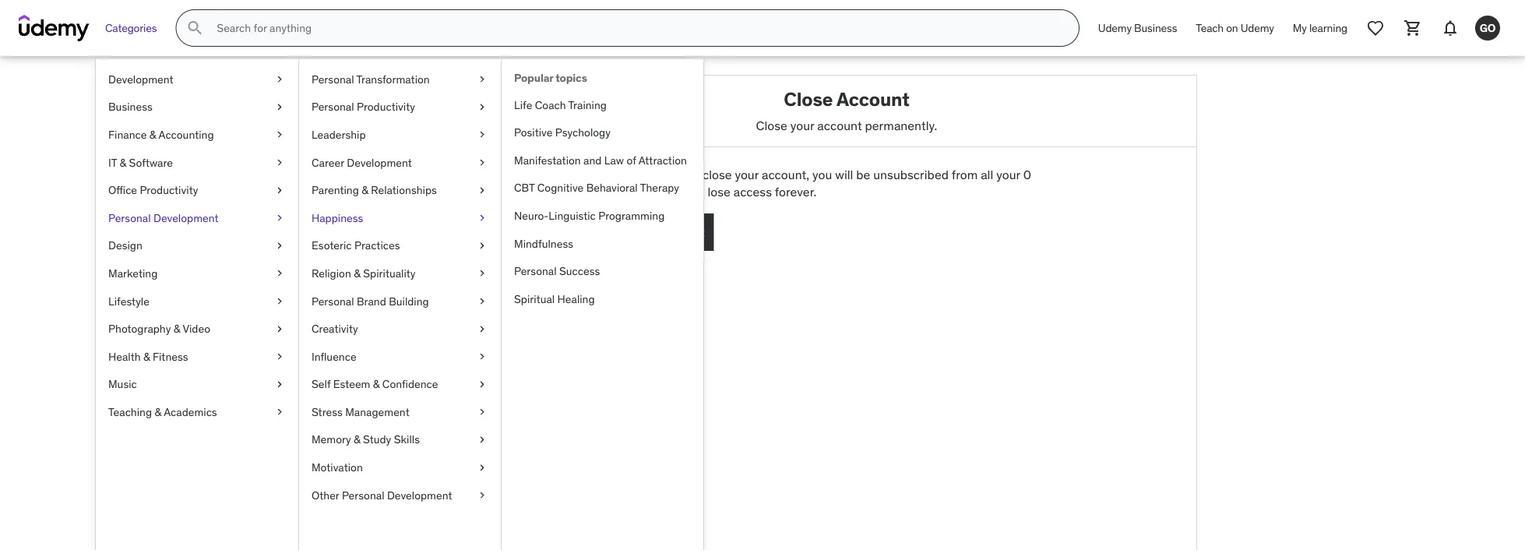 Task type: describe. For each thing, give the bounding box(es) containing it.
shopping cart with 0 items image
[[1404, 19, 1423, 37]]

close account close your account permanently.
[[756, 87, 938, 133]]

of
[[627, 153, 636, 167]]

development up parenting & relationships
[[347, 155, 412, 169]]

productivity for personal productivity
[[357, 100, 415, 114]]

account inside view public profile profile photo account security subscriptions payment methods privacy notifications api clients close account
[[376, 444, 420, 460]]

spiritual healing link
[[502, 285, 704, 313]]

privacy
[[341, 373, 382, 389]]

close account button
[[613, 213, 714, 251]]

teach
[[1196, 21, 1224, 35]]

esteem
[[333, 377, 370, 391]]

parenting
[[312, 183, 359, 197]]

learning
[[1310, 21, 1348, 35]]

my learning
[[1293, 21, 1348, 35]]

xsmall image for memory & study skills
[[476, 432, 489, 447]]

personal success
[[514, 264, 600, 278]]

xsmall image for development
[[273, 72, 286, 87]]

neuro-
[[514, 209, 549, 223]]

xsmall image for teaching & academics
[[273, 404, 286, 420]]

xsmall image for personal transformation
[[476, 72, 489, 87]]

payment methods link
[[329, 346, 496, 370]]

personal brand building link
[[299, 287, 501, 315]]

success
[[559, 264, 600, 278]]

positive
[[514, 125, 553, 139]]

xsmall image for it & software
[[273, 155, 286, 170]]

coach
[[535, 98, 566, 112]]

api
[[341, 421, 361, 437]]

orlando
[[404, 193, 451, 209]]

notifications image
[[1441, 19, 1460, 37]]

skills
[[394, 433, 420, 447]]

life coach training link
[[502, 91, 704, 119]]

accounting
[[159, 128, 214, 142]]

personal right other on the left bottom of the page
[[342, 488, 385, 502]]

close inside 'button'
[[623, 224, 655, 240]]

& for memory & study skills
[[354, 433, 361, 447]]

view public profile link
[[329, 228, 496, 251]]

my learning link
[[1284, 9, 1357, 47]]

& for it & software
[[120, 155, 126, 169]]

mindfulness
[[514, 236, 574, 250]]

personal transformation link
[[299, 65, 501, 93]]

gary
[[375, 193, 401, 209]]

personal brand building
[[312, 294, 429, 308]]

health
[[108, 349, 141, 363]]

warning:
[[613, 167, 667, 182]]

& for religion & spirituality
[[354, 266, 361, 280]]

building
[[389, 294, 429, 308]]

music
[[108, 377, 137, 391]]

2 you from the left
[[813, 167, 832, 182]]

if you close your account, you will be unsubscribed from all your 0 courses, and will lose access forever.
[[613, 167, 1032, 200]]

if
[[670, 167, 677, 182]]

on
[[1227, 21, 1239, 35]]

development link
[[96, 65, 298, 93]]

& for finance & accounting
[[149, 128, 156, 142]]

productivity for office productivity
[[140, 183, 198, 197]]

other personal development link
[[299, 481, 501, 509]]

your for account
[[791, 117, 815, 133]]

xsmall image for design
[[273, 238, 286, 253]]

1 udemy from the left
[[1099, 21, 1132, 35]]

my
[[1293, 21, 1307, 35]]

training
[[568, 98, 607, 112]]

submit search image
[[186, 19, 204, 37]]

esoteric
[[312, 238, 352, 253]]

notifications
[[341, 397, 412, 413]]

1 you from the left
[[680, 167, 700, 182]]

positive psychology link
[[502, 119, 704, 146]]

udemy business
[[1099, 21, 1178, 35]]

programming
[[599, 209, 665, 223]]

security
[[390, 302, 436, 318]]

account security link
[[329, 299, 496, 322]]

xsmall image for motivation
[[476, 460, 489, 475]]

account,
[[762, 167, 810, 182]]

from
[[952, 167, 978, 182]]

lifestyle
[[108, 294, 150, 308]]

udemy business link
[[1089, 9, 1187, 47]]

xsmall image for leadership
[[476, 127, 489, 142]]

personal for personal transformation
[[312, 72, 354, 86]]

development down categories dropdown button
[[108, 72, 173, 86]]

account inside close account close your account permanently.
[[818, 117, 862, 133]]

close
[[703, 167, 732, 182]]

public
[[371, 231, 405, 247]]

cbt cognitive behavioral therapy link
[[502, 174, 704, 202]]

other
[[312, 488, 339, 502]]

account inside the close account 'button'
[[658, 224, 705, 240]]

esoteric practices
[[312, 238, 400, 253]]

close inside view public profile profile photo account security subscriptions payment methods privacy notifications api clients close account
[[341, 444, 373, 460]]

& for teaching & academics
[[155, 405, 161, 419]]

xsmall image for lifestyle
[[273, 294, 286, 309]]

xsmall image for creativity
[[476, 321, 489, 337]]

photo link
[[329, 275, 496, 299]]

xsmall image for personal productivity
[[476, 99, 489, 115]]

esoteric practices link
[[299, 232, 501, 260]]

happiness link
[[299, 204, 501, 232]]

life coach training
[[514, 98, 607, 112]]

xsmall image for career development
[[476, 155, 489, 170]]

office productivity link
[[96, 176, 298, 204]]

linguistic
[[549, 209, 596, 223]]

xsmall image for photography & video
[[273, 321, 286, 337]]

positive psychology
[[514, 125, 611, 139]]

privacy link
[[329, 370, 496, 393]]

xsmall image for personal development
[[273, 210, 286, 226]]

self esteem & confidence link
[[299, 371, 501, 398]]

leadership link
[[299, 121, 501, 149]]

0 vertical spatial business
[[1135, 21, 1178, 35]]

& for parenting & relationships
[[362, 183, 368, 197]]

software
[[129, 155, 173, 169]]

teaching
[[108, 405, 152, 419]]

close account link
[[329, 441, 496, 465]]

office
[[108, 183, 137, 197]]

business link
[[96, 93, 298, 121]]

motivation
[[312, 460, 363, 474]]

teaching & academics link
[[96, 398, 298, 426]]

xsmall image for esoteric practices
[[476, 238, 489, 253]]

xsmall image for happiness
[[476, 210, 489, 226]]

transformation
[[356, 72, 430, 86]]

personal success link
[[502, 257, 704, 285]]



Task type: vqa. For each thing, say whether or not it's contained in the screenshot.
Self Esteem & Confidence's xsmall image
yes



Task type: locate. For each thing, give the bounding box(es) containing it.
1 vertical spatial will
[[687, 184, 705, 200]]

career development
[[312, 155, 412, 169]]

personal
[[312, 72, 354, 86], [312, 100, 354, 114], [108, 211, 151, 225], [514, 264, 557, 278], [312, 294, 354, 308], [342, 488, 385, 502]]

cbt
[[514, 181, 535, 195]]

xsmall image inside it & software link
[[273, 155, 286, 170]]

lose
[[708, 184, 731, 200]]

xsmall image for finance & accounting
[[273, 127, 286, 142]]

xsmall image
[[273, 72, 286, 87], [273, 99, 286, 115], [476, 99, 489, 115], [273, 155, 286, 170], [476, 155, 489, 170], [273, 183, 286, 198], [476, 183, 489, 198], [273, 210, 286, 226], [476, 266, 489, 281], [273, 294, 286, 309], [476, 294, 489, 309], [273, 321, 286, 337], [476, 321, 489, 337], [273, 377, 286, 392], [476, 377, 489, 392], [273, 404, 286, 420], [476, 404, 489, 420], [476, 432, 489, 447], [476, 460, 489, 475]]

1 horizontal spatial and
[[663, 184, 684, 200]]

teach on udemy link
[[1187, 9, 1284, 47]]

personal up design
[[108, 211, 151, 225]]

profile link
[[329, 251, 496, 275]]

spiritual
[[514, 292, 555, 306]]

2 vertical spatial account
[[376, 444, 420, 460]]

personal development
[[108, 211, 219, 225]]

0 horizontal spatial will
[[687, 184, 705, 200]]

religion & spirituality link
[[299, 260, 501, 287]]

xsmall image inside 'development' link
[[273, 72, 286, 87]]

finance & accounting
[[108, 128, 214, 142]]

0 vertical spatial productivity
[[357, 100, 415, 114]]

xsmall image inside the esoteric practices link
[[476, 238, 489, 253]]

personal up personal productivity
[[312, 72, 354, 86]]

personal development link
[[96, 204, 298, 232]]

& for health & fitness
[[143, 349, 150, 363]]

xsmall image inside personal productivity link
[[476, 99, 489, 115]]

creativity
[[312, 322, 358, 336]]

account
[[818, 117, 862, 133], [658, 224, 705, 240], [376, 444, 420, 460]]

0 vertical spatial account
[[818, 117, 862, 133]]

your up access
[[735, 167, 759, 182]]

leadership
[[312, 128, 366, 142]]

clients
[[364, 421, 400, 437]]

other personal development
[[312, 488, 452, 502]]

stress
[[312, 405, 343, 419]]

xsmall image for music
[[273, 377, 286, 392]]

view
[[341, 231, 368, 247]]

and left the law
[[584, 153, 602, 167]]

behavioral
[[586, 181, 638, 195]]

account up permanently.
[[837, 87, 910, 111]]

xsmall image inside memory & study skills "link"
[[476, 432, 489, 447]]

xsmall image
[[476, 72, 489, 87], [273, 127, 286, 142], [476, 127, 489, 142], [476, 210, 489, 226], [273, 238, 286, 253], [476, 238, 489, 253], [273, 266, 286, 281], [273, 349, 286, 364], [476, 349, 489, 364], [476, 488, 489, 503]]

account inside view public profile profile photo account security subscriptions payment methods privacy notifications api clients close account
[[341, 302, 387, 318]]

and inside if you close your account, you will be unsubscribed from all your 0 courses, and will lose access forever.
[[663, 184, 684, 200]]

will left lose
[[687, 184, 705, 200]]

it
[[108, 155, 117, 169]]

xsmall image for business
[[273, 99, 286, 115]]

& right religion
[[354, 266, 361, 280]]

photography & video
[[108, 322, 210, 336]]

it & software link
[[96, 149, 298, 176]]

xsmall image inside teaching & academics link
[[273, 404, 286, 420]]

motivation link
[[299, 454, 501, 481]]

personal inside the happiness element
[[514, 264, 557, 278]]

neuro-linguistic programming link
[[502, 202, 704, 230]]

xsmall image inside happiness link
[[476, 210, 489, 226]]

notifications link
[[329, 393, 496, 417]]

influence link
[[299, 343, 501, 371]]

finance
[[108, 128, 147, 142]]

xsmall image inside music link
[[273, 377, 286, 392]]

topics
[[556, 71, 587, 85]]

1 horizontal spatial you
[[813, 167, 832, 182]]

xsmall image for health & fitness
[[273, 349, 286, 364]]

personal productivity link
[[299, 93, 501, 121]]

& right finance
[[149, 128, 156, 142]]

confidence
[[382, 377, 438, 391]]

& left gary
[[362, 183, 368, 197]]

you right if
[[680, 167, 700, 182]]

& for photography & video
[[174, 322, 180, 336]]

xsmall image for other personal development
[[476, 488, 489, 503]]

xsmall image inside finance & accounting link
[[273, 127, 286, 142]]

popular topics
[[514, 71, 587, 85]]

1 vertical spatial and
[[663, 184, 684, 200]]

1 horizontal spatial account
[[837, 87, 910, 111]]

& left study
[[354, 433, 361, 447]]

xsmall image for parenting & relationships
[[476, 183, 489, 198]]

psychology
[[555, 125, 611, 139]]

xsmall image for religion & spirituality
[[476, 266, 489, 281]]

xsmall image inside influence link
[[476, 349, 489, 364]]

mindfulness link
[[502, 230, 704, 257]]

0 horizontal spatial udemy
[[1099, 21, 1132, 35]]

0
[[1024, 167, 1032, 182]]

attraction
[[639, 153, 687, 167]]

1 horizontal spatial will
[[835, 167, 854, 182]]

access
[[734, 184, 772, 200]]

categories
[[105, 21, 157, 35]]

xsmall image inside leadership link
[[476, 127, 489, 142]]

0 horizontal spatial account
[[341, 302, 387, 318]]

& up the notifications at the bottom of the page
[[373, 377, 380, 391]]

memory & study skills
[[312, 433, 420, 447]]

1 vertical spatial productivity
[[140, 183, 198, 197]]

xsmall image for stress management
[[476, 404, 489, 420]]

personal for personal success
[[514, 264, 557, 278]]

& right the teaching
[[155, 405, 161, 419]]

marketing
[[108, 266, 158, 280]]

all
[[981, 167, 994, 182]]

personal transformation
[[312, 72, 430, 86]]

stress management link
[[299, 398, 501, 426]]

1 vertical spatial account
[[341, 302, 387, 318]]

xsmall image inside lifestyle link
[[273, 294, 286, 309]]

your left 0 on the right
[[997, 167, 1021, 182]]

2 horizontal spatial your
[[997, 167, 1021, 182]]

account inside close account close your account permanently.
[[837, 87, 910, 111]]

personal up spiritual
[[514, 264, 557, 278]]

xsmall image for office productivity
[[273, 183, 286, 198]]

creativity link
[[299, 315, 501, 343]]

fitness
[[153, 349, 188, 363]]

1 horizontal spatial business
[[1135, 21, 1178, 35]]

self esteem & confidence
[[312, 377, 438, 391]]

parenting & relationships
[[312, 183, 437, 197]]

personal for personal productivity
[[312, 100, 354, 114]]

0 vertical spatial account
[[837, 87, 910, 111]]

it & software
[[108, 155, 173, 169]]

memory & study skills link
[[299, 426, 501, 454]]

xsmall image inside office productivity link
[[273, 183, 286, 198]]

productivity up personal development
[[140, 183, 198, 197]]

personal up leadership
[[312, 100, 354, 114]]

and inside manifestation and law of attraction link
[[584, 153, 602, 167]]

Search for anything text field
[[214, 15, 1060, 41]]

1 horizontal spatial productivity
[[357, 100, 415, 114]]

music link
[[96, 371, 298, 398]]

xsmall image inside career development link
[[476, 155, 489, 170]]

healing
[[558, 292, 595, 306]]

relationships
[[371, 183, 437, 197]]

0 horizontal spatial your
[[735, 167, 759, 182]]

therapy
[[640, 181, 679, 195]]

happiness element
[[501, 59, 704, 550]]

xsmall image inside personal brand building 'link'
[[476, 294, 489, 309]]

udemy inside 'link'
[[1241, 21, 1275, 35]]

xsmall image for personal brand building
[[476, 294, 489, 309]]

1 horizontal spatial account
[[658, 224, 705, 240]]

you up forever.
[[813, 167, 832, 182]]

0 vertical spatial and
[[584, 153, 602, 167]]

business
[[1135, 21, 1178, 35], [108, 100, 153, 114]]

will left be
[[835, 167, 854, 182]]

personal for personal development
[[108, 211, 151, 225]]

memory
[[312, 433, 351, 447]]

xsmall image inside parenting & relationships link
[[476, 183, 489, 198]]

your up account,
[[791, 117, 815, 133]]

close account
[[623, 224, 705, 240]]

parenting & relationships link
[[299, 176, 501, 204]]

xsmall image inside photography & video link
[[273, 321, 286, 337]]

development
[[108, 72, 173, 86], [347, 155, 412, 169], [153, 211, 219, 225], [387, 488, 452, 502]]

xsmall image for marketing
[[273, 266, 286, 281]]

xsmall image inside "other personal development" link
[[476, 488, 489, 503]]

study
[[363, 433, 391, 447]]

subscriptions
[[341, 326, 418, 342]]

1 horizontal spatial your
[[791, 117, 815, 133]]

and down if
[[663, 184, 684, 200]]

xsmall image for influence
[[476, 349, 489, 364]]

xsmall image inside business link
[[273, 99, 286, 115]]

account down photo
[[341, 302, 387, 318]]

development down office productivity link
[[153, 211, 219, 225]]

0 horizontal spatial account
[[376, 444, 420, 460]]

your inside close account close your account permanently.
[[791, 117, 815, 133]]

wishlist image
[[1367, 19, 1385, 37]]

photography
[[108, 322, 171, 336]]

xsmall image inside self esteem & confidence link
[[476, 377, 489, 392]]

forever.
[[775, 184, 817, 200]]

lifestyle link
[[96, 287, 298, 315]]

courses,
[[613, 184, 660, 200]]

& left video
[[174, 322, 180, 336]]

xsmall image inside "personal development" link
[[273, 210, 286, 226]]

be
[[857, 167, 871, 182]]

0 vertical spatial will
[[835, 167, 854, 182]]

1 vertical spatial business
[[108, 100, 153, 114]]

xsmall image inside marketing link
[[273, 266, 286, 281]]

your for you
[[735, 167, 759, 182]]

0 horizontal spatial you
[[680, 167, 700, 182]]

health & fitness link
[[96, 343, 298, 371]]

& right it
[[120, 155, 126, 169]]

xsmall image inside personal transformation link
[[476, 72, 489, 87]]

0 horizontal spatial productivity
[[140, 183, 198, 197]]

you
[[680, 167, 700, 182], [813, 167, 832, 182]]

personal inside 'link'
[[312, 294, 354, 308]]

influence
[[312, 349, 357, 363]]

business up finance
[[108, 100, 153, 114]]

personal for personal brand building
[[312, 294, 354, 308]]

xsmall image inside design link
[[273, 238, 286, 253]]

2 udemy from the left
[[1241, 21, 1275, 35]]

xsmall image inside health & fitness link
[[273, 349, 286, 364]]

0 horizontal spatial business
[[108, 100, 153, 114]]

photography & video link
[[96, 315, 298, 343]]

xsmall image inside stress management link
[[476, 404, 489, 420]]

go link
[[1470, 9, 1507, 47]]

business left the teach
[[1135, 21, 1178, 35]]

video
[[183, 322, 210, 336]]

unsubscribed
[[874, 167, 949, 182]]

view public profile profile photo account security subscriptions payment methods privacy notifications api clients close account
[[341, 231, 443, 460]]

xsmall image inside creativity link
[[476, 321, 489, 337]]

personal productivity
[[312, 100, 415, 114]]

productivity down transformation
[[357, 100, 415, 114]]

xsmall image inside religion & spirituality link
[[476, 266, 489, 281]]

udemy image
[[19, 15, 90, 41]]

xsmall image for self esteem & confidence
[[476, 377, 489, 392]]

payment
[[341, 350, 390, 366]]

udemy
[[1099, 21, 1132, 35], [1241, 21, 1275, 35]]

& right 'health'
[[143, 349, 150, 363]]

& inside "link"
[[354, 433, 361, 447]]

1 horizontal spatial udemy
[[1241, 21, 1275, 35]]

xsmall image inside 'motivation' link
[[476, 460, 489, 475]]

career development link
[[299, 149, 501, 176]]

development down 'motivation' link
[[387, 488, 452, 502]]

0 horizontal spatial and
[[584, 153, 602, 167]]

2 horizontal spatial account
[[818, 117, 862, 133]]

1 vertical spatial account
[[658, 224, 705, 240]]

religion & spirituality
[[312, 266, 416, 280]]

personal down religion
[[312, 294, 354, 308]]



